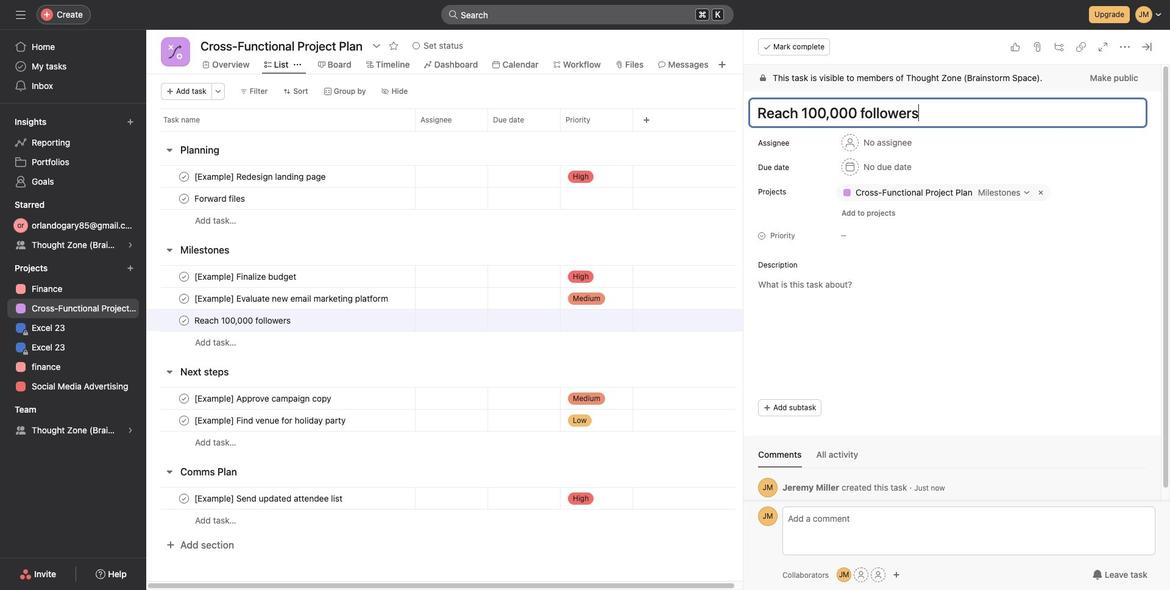 Task type: describe. For each thing, give the bounding box(es) containing it.
move tasks between sections image
[[396, 317, 403, 324]]

task name text field for mark complete option within [example] send updated attendee list cell
[[192, 492, 346, 504]]

[example] evaluate new email marketing platform cell
[[146, 287, 415, 310]]

header planning tree grid
[[146, 165, 750, 232]]

Task Name text field
[[750, 99, 1147, 127]]

add tab image
[[717, 60, 727, 69]]

remove image
[[1036, 188, 1046, 198]]

collapse task list for this group image for header planning tree grid
[[165, 145, 174, 155]]

reach 100,000 followers dialog
[[744, 30, 1170, 590]]

task name text field for mark complete option within the reach 100,000 followers cell
[[192, 314, 294, 326]]

mark complete checkbox for [example] evaluate new email marketing platform cell
[[177, 291, 191, 306]]

global element
[[0, 30, 146, 103]]

forward files cell
[[146, 187, 415, 210]]

task name text field for mark complete checkbox inside the the [example] redesign landing page cell
[[192, 170, 330, 183]]

add subtask image
[[1055, 42, 1064, 52]]

add field image
[[643, 116, 650, 124]]

add or remove collaborators image
[[837, 568, 852, 582]]

open user profile image inside main content
[[758, 478, 778, 497]]

0 likes. click to like this task image
[[1011, 42, 1021, 52]]

attachments: add a file to this task, reach 100,000 followers image
[[1033, 42, 1042, 52]]

Search tasks, projects, and more text field
[[441, 5, 734, 24]]

more actions for this task image
[[1121, 42, 1130, 52]]

mark complete checkbox for forward files cell
[[177, 191, 191, 206]]

copy task link image
[[1077, 42, 1086, 52]]

header milestones tree grid
[[146, 265, 750, 354]]

task name text field for mark complete option within the forward files cell
[[192, 192, 249, 205]]

mark complete checkbox for [example] find venue for holiday party cell
[[177, 413, 191, 428]]

add to starred image
[[389, 41, 399, 51]]

mark complete checkbox for reach 100,000 followers cell
[[177, 313, 191, 328]]

mark complete checkbox for the [example] finalize budget cell
[[177, 269, 191, 284]]

mark complete image for reach 100,000 followers cell
[[177, 313, 191, 328]]

mark complete image for collapse task list for this group image associated with header planning tree grid
[[177, 169, 191, 184]]

show options image
[[372, 41, 382, 51]]

add or remove collaborators image
[[893, 571, 901, 579]]

mark complete checkbox for [example] find venue for holiday party cell
[[177, 391, 191, 406]]

collapse task list for this group image for mark complete icon inside the [example] finalize budget cell
[[165, 245, 174, 255]]

teams element
[[0, 399, 146, 443]]

[example] send updated attendee list cell
[[146, 487, 415, 510]]

mark complete image for [example] approve campaign copy cell
[[177, 391, 191, 406]]

full screen image
[[1099, 42, 1108, 52]]

mark complete image for collapse task list for this group image associated with header comms plan tree grid
[[177, 491, 191, 506]]

see details, thought zone (brainstorm space) image inside starred element
[[127, 241, 134, 249]]



Task type: locate. For each thing, give the bounding box(es) containing it.
None field
[[441, 5, 734, 24]]

task name text field inside reach 100,000 followers cell
[[192, 314, 294, 326]]

2 mark complete checkbox from the top
[[177, 391, 191, 406]]

mark complete checkbox inside the [example] finalize budget cell
[[177, 269, 191, 284]]

1 vertical spatial mark complete image
[[177, 491, 191, 506]]

projects element
[[0, 257, 146, 399]]

mark complete checkbox inside the [example] redesign landing page cell
[[177, 169, 191, 184]]

2 collapse task list for this group image from the top
[[165, 367, 174, 377]]

4 task name text field from the top
[[192, 292, 388, 305]]

0 vertical spatial mark complete checkbox
[[177, 169, 191, 184]]

mark complete checkbox inside reach 100,000 followers cell
[[177, 313, 191, 328]]

[example] redesign landing page cell
[[146, 165, 415, 188]]

1 collapse task list for this group image from the top
[[165, 145, 174, 155]]

2 mark complete checkbox from the top
[[177, 269, 191, 284]]

[example] find venue for holiday party cell
[[146, 409, 415, 432]]

hide sidebar image
[[16, 10, 26, 20]]

mark complete checkbox for forward files cell
[[177, 169, 191, 184]]

0 vertical spatial mark complete image
[[177, 169, 191, 184]]

1 see details, thought zone (brainstorm space) image from the top
[[127, 241, 134, 249]]

task name text field for mark complete option within the [example] evaluate new email marketing platform cell
[[192, 292, 388, 305]]

Mark complete checkbox
[[177, 191, 191, 206], [177, 269, 191, 284], [177, 291, 191, 306], [177, 313, 191, 328], [177, 413, 191, 428], [177, 491, 191, 506]]

reach 100,000 followers cell
[[146, 309, 415, 332]]

5 mark complete image from the top
[[177, 391, 191, 406]]

mark complete image inside [example] approve campaign copy cell
[[177, 391, 191, 406]]

1 open user profile image from the top
[[758, 478, 778, 497]]

[example] finalize budget cell
[[146, 265, 415, 288]]

5 mark complete checkbox from the top
[[177, 413, 191, 428]]

1 vertical spatial see details, thought zone (brainstorm space) image
[[127, 427, 134, 434]]

mark complete image for the [example] finalize budget cell
[[177, 269, 191, 284]]

main content
[[744, 65, 1161, 513]]

see details, thought zone (brainstorm space) image
[[127, 241, 134, 249], [127, 427, 134, 434]]

2 see details, thought zone (brainstorm space) image from the top
[[127, 427, 134, 434]]

tab list inside main content
[[758, 448, 1147, 468]]

mark complete image for [example] find venue for holiday party cell
[[177, 413, 191, 428]]

Task name text field
[[192, 170, 330, 183], [192, 192, 249, 205], [192, 270, 300, 283], [192, 292, 388, 305], [192, 314, 294, 326], [192, 414, 349, 426], [192, 492, 346, 504]]

task name text field inside the [example] redesign landing page cell
[[192, 170, 330, 183]]

collapse task list for this group image for header comms plan tree grid
[[165, 467, 174, 477]]

starred element
[[0, 194, 146, 257]]

7 task name text field from the top
[[192, 492, 346, 504]]

task name text field for mark complete option inside the [example] find venue for holiday party cell
[[192, 414, 349, 426]]

3 mark complete checkbox from the top
[[177, 291, 191, 306]]

3 mark complete image from the top
[[177, 291, 191, 306]]

4 mark complete image from the top
[[177, 313, 191, 328]]

1 vertical spatial collapse task list for this group image
[[165, 367, 174, 377]]

2 mark complete image from the top
[[177, 269, 191, 284]]

1 mark complete image from the top
[[177, 191, 191, 206]]

mark complete checkbox inside forward files cell
[[177, 191, 191, 206]]

0 vertical spatial collapse task list for this group image
[[165, 245, 174, 255]]

2 task name text field from the top
[[192, 192, 249, 205]]

mark complete image inside [example] find venue for holiday party cell
[[177, 413, 191, 428]]

4 mark complete checkbox from the top
[[177, 313, 191, 328]]

task name text field for mark complete option within the [example] finalize budget cell
[[192, 270, 300, 283]]

task name text field inside [example] evaluate new email marketing platform cell
[[192, 292, 388, 305]]

mark complete checkbox inside [example] find venue for holiday party cell
[[177, 413, 191, 428]]

5 task name text field from the top
[[192, 314, 294, 326]]

tab actions image
[[294, 61, 301, 68]]

mark complete image for [example] evaluate new email marketing platform cell
[[177, 291, 191, 306]]

header comms plan tree grid
[[146, 487, 750, 532]]

mark complete image for forward files cell
[[177, 191, 191, 206]]

0 vertical spatial see details, thought zone (brainstorm space) image
[[127, 241, 134, 249]]

task name text field inside the [example] finalize budget cell
[[192, 270, 300, 283]]

mark complete checkbox inside [example] evaluate new email marketing platform cell
[[177, 291, 191, 306]]

main content inside reach 100,000 followers dialog
[[744, 65, 1161, 513]]

6 mark complete checkbox from the top
[[177, 491, 191, 506]]

mark complete image inside forward files cell
[[177, 191, 191, 206]]

1 vertical spatial mark complete checkbox
[[177, 391, 191, 406]]

mark complete checkbox for [example] send updated attendee list cell
[[177, 491, 191, 506]]

2 mark complete image from the top
[[177, 491, 191, 506]]

mark complete image inside the [example] redesign landing page cell
[[177, 169, 191, 184]]

2 collapse task list for this group image from the top
[[165, 467, 174, 477]]

header next steps tree grid
[[146, 387, 750, 454]]

Mark complete checkbox
[[177, 169, 191, 184], [177, 391, 191, 406]]

1 vertical spatial open user profile image
[[758, 507, 778, 526]]

close details image
[[1142, 42, 1152, 52]]

0 vertical spatial open user profile image
[[758, 478, 778, 497]]

[example] approve campaign copy cell
[[146, 387, 415, 410]]

mark complete checkbox inside [example] approve campaign copy cell
[[177, 391, 191, 406]]

collapse task list for this group image for mark complete icon in the [example] approve campaign copy cell
[[165, 367, 174, 377]]

tab list
[[758, 448, 1147, 468]]

1 vertical spatial collapse task list for this group image
[[165, 467, 174, 477]]

1 task name text field from the top
[[192, 170, 330, 183]]

mark complete image inside [example] send updated attendee list cell
[[177, 491, 191, 506]]

row
[[146, 109, 750, 131], [161, 130, 736, 132], [146, 165, 750, 188], [146, 187, 750, 210], [146, 209, 750, 232], [146, 265, 750, 288], [146, 287, 750, 310], [146, 309, 750, 332], [146, 331, 750, 354], [146, 387, 750, 410], [146, 409, 750, 432], [146, 431, 750, 454], [146, 487, 750, 510], [146, 509, 750, 532]]

mark complete image inside [example] evaluate new email marketing platform cell
[[177, 291, 191, 306]]

3 task name text field from the top
[[192, 270, 300, 283]]

Task name text field
[[192, 392, 335, 404]]

1 mark complete checkbox from the top
[[177, 169, 191, 184]]

more actions image
[[214, 88, 222, 95]]

6 task name text field from the top
[[192, 414, 349, 426]]

collapse task list for this group image
[[165, 245, 174, 255], [165, 367, 174, 377]]

insights element
[[0, 111, 146, 194]]

1 collapse task list for this group image from the top
[[165, 245, 174, 255]]

0 vertical spatial collapse task list for this group image
[[165, 145, 174, 155]]

see details, thought zone (brainstorm space) image inside the teams element
[[127, 427, 134, 434]]

task name text field inside forward files cell
[[192, 192, 249, 205]]

line_and_symbols image
[[168, 45, 183, 59]]

6 mark complete image from the top
[[177, 413, 191, 428]]

None text field
[[198, 35, 366, 57]]

new project or portfolio image
[[127, 265, 134, 272]]

1 mark complete image from the top
[[177, 169, 191, 184]]

1 mark complete checkbox from the top
[[177, 191, 191, 206]]

task name text field inside [example] find venue for holiday party cell
[[192, 414, 349, 426]]

mark complete image
[[177, 169, 191, 184], [177, 491, 191, 506]]

collapse task list for this group image
[[165, 145, 174, 155], [165, 467, 174, 477]]

mark complete checkbox inside [example] send updated attendee list cell
[[177, 491, 191, 506]]

task name text field inside [example] send updated attendee list cell
[[192, 492, 346, 504]]

mark complete image
[[177, 191, 191, 206], [177, 269, 191, 284], [177, 291, 191, 306], [177, 313, 191, 328], [177, 391, 191, 406], [177, 413, 191, 428]]

new insights image
[[127, 118, 134, 126]]

prominent image
[[449, 10, 458, 20]]

mark complete image inside the [example] finalize budget cell
[[177, 269, 191, 284]]

2 open user profile image from the top
[[758, 507, 778, 526]]

open user profile image
[[758, 478, 778, 497], [758, 507, 778, 526]]



Task type: vqa. For each thing, say whether or not it's contained in the screenshot.
fifth Mark complete image from the bottom
yes



